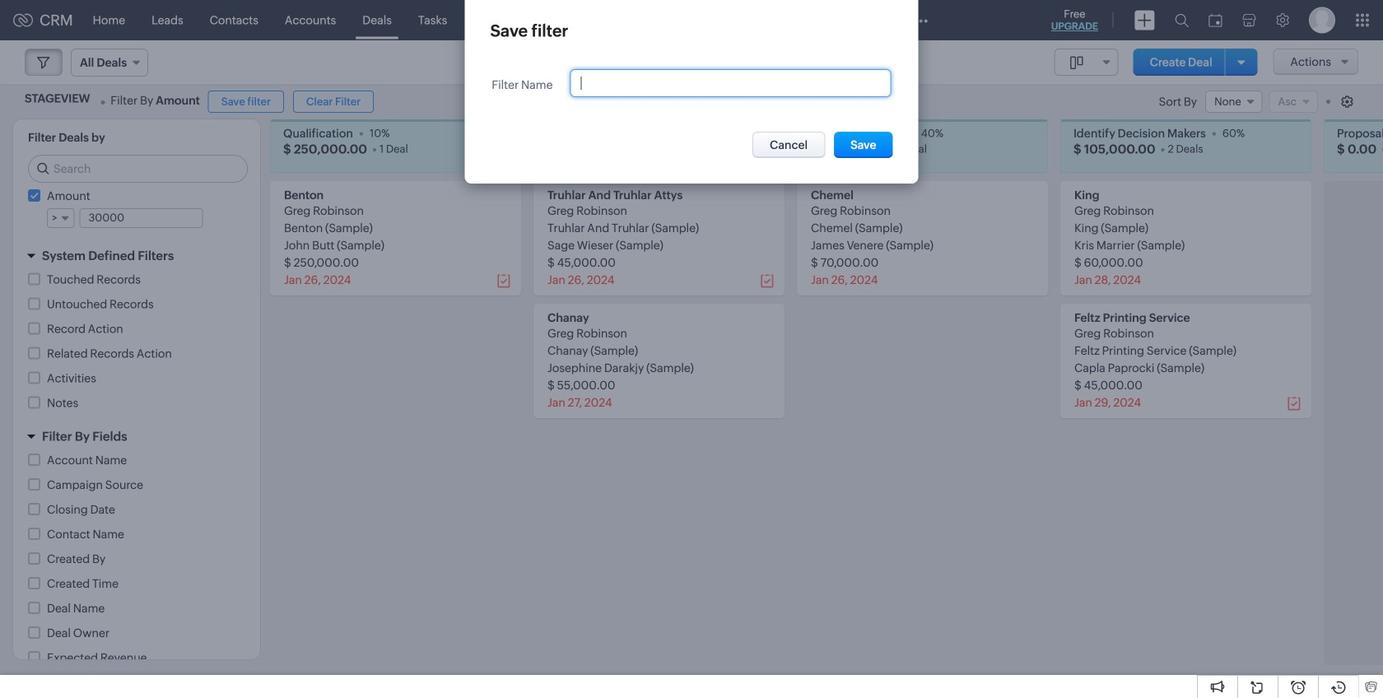 Task type: vqa. For each thing, say whether or not it's contained in the screenshot.
field
no



Task type: locate. For each thing, give the bounding box(es) containing it.
calendar image
[[1209, 14, 1223, 27]]

search image
[[1175, 13, 1189, 27]]

profile image
[[1310, 7, 1336, 33]]

create menu element
[[1125, 0, 1166, 40]]

create menu image
[[1135, 10, 1156, 30]]

search element
[[1166, 0, 1199, 40]]

None text field
[[571, 70, 891, 96]]



Task type: describe. For each thing, give the bounding box(es) containing it.
logo image
[[13, 14, 33, 27]]

profile element
[[1300, 0, 1346, 40]]

Search text field
[[29, 156, 247, 182]]

Type here text field
[[80, 209, 202, 227]]



